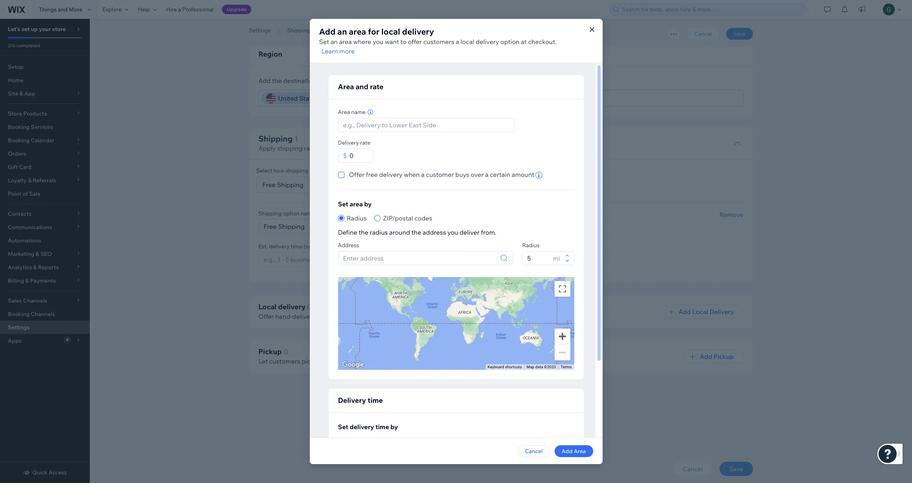 Task type: describe. For each thing, give the bounding box(es) containing it.
2/6 completed
[[8, 43, 40, 48]]

is
[[309, 167, 313, 175]]

automations
[[8, 237, 41, 244]]

1
[[294, 134, 298, 144]]

destination
[[419, 94, 453, 102]]

0 inside local delivery 0 offer hand-delivery to areas within this region.
[[307, 302, 312, 312]]

from.
[[481, 229, 496, 237]]

learn more link
[[321, 46, 355, 56]]

their
[[324, 358, 338, 366]]

54 states  - edit
[[320, 94, 364, 102]]

point of sale link
[[0, 187, 90, 201]]

add pickup
[[700, 353, 734, 361]]

learn
[[321, 47, 338, 55]]

0 vertical spatial area
[[349, 26, 366, 37]]

offer inside local delivery 0 offer hand-delivery to areas within this region.
[[258, 313, 274, 321]]

0 vertical spatial cancel
[[694, 30, 712, 37]]

Offer free delivery when a customer buys over a certain amount checkbox
[[338, 170, 574, 180]]

time for by
[[375, 424, 389, 431]]

customers inside add an area for local delivery set an area where you want to offer customers a local delivery option at checkout. learn more
[[423, 38, 454, 46]]

est. delivery time (optional)
[[258, 243, 328, 250]]

region
[[258, 50, 282, 59]]

booking services link
[[0, 120, 90, 134]]

codes
[[415, 215, 432, 222]]

offer
[[408, 38, 422, 46]]

add for destination
[[405, 94, 417, 102]]

setup link
[[0, 60, 90, 74]]

Enter address field
[[341, 252, 498, 265]]

1 vertical spatial save
[[729, 466, 743, 474]]

map data ©2023
[[526, 365, 556, 370]]

2 vertical spatial area
[[350, 200, 363, 208]]

access
[[49, 470, 67, 477]]

where
[[353, 38, 371, 46]]

0 vertical spatial by
[[364, 200, 372, 208]]

1 vertical spatial time
[[368, 396, 383, 405]]

areas
[[324, 313, 340, 321]]

certain
[[490, 171, 510, 179]]

your
[[39, 26, 51, 33]]

over
[[471, 171, 484, 179]]

quick
[[32, 470, 47, 477]]

add for pickup
[[700, 353, 712, 361]]

0 vertical spatial settings link
[[245, 26, 274, 34]]

option inside add an area for local delivery set an area where you want to offer customers a local delivery option at checkout. learn more
[[500, 38, 519, 46]]

delivery left areas
[[292, 313, 316, 321]]

delivery up offer
[[402, 26, 434, 37]]

delivery right est.
[[269, 243, 290, 250]]

quick access button
[[23, 470, 67, 477]]

help
[[138, 6, 150, 13]]

1 vertical spatial save button
[[720, 463, 753, 477]]

help button
[[133, 0, 161, 19]]

e.g., Delivery to Lower East Side field
[[341, 118, 512, 132]]

booking channels link
[[0, 308, 90, 321]]

and for more
[[58, 6, 68, 13]]

pick
[[302, 358, 314, 366]]

delivery down delivery time
[[350, 424, 374, 431]]

want
[[385, 38, 399, 46]]

things and more
[[39, 6, 82, 13]]

this inside local delivery 0 offer hand-delivery to areas within this region.
[[361, 313, 372, 321]]

local delivery 0 offer hand-delivery to areas within this region.
[[258, 302, 393, 321]]

customers inside pickup 0 let customers pick up their orders in person.
[[269, 358, 300, 366]]

arrow up outline image
[[734, 140, 741, 147]]

services
[[31, 124, 53, 131]]

delivery up 'hand-'
[[278, 303, 306, 312]]

offer inside option
[[349, 171, 364, 179]]

apply
[[258, 144, 276, 152]]

add destination
[[405, 94, 453, 102]]

delivery inside option
[[379, 171, 402, 179]]

add destination button
[[393, 94, 453, 103]]

person.
[[367, 358, 389, 366]]

0 horizontal spatial in
[[321, 77, 326, 85]]

area for area name
[[338, 109, 350, 116]]

upgrade button
[[222, 5, 251, 14]]

rates
[[304, 144, 319, 152]]

pickup inside button
[[714, 353, 734, 361]]

offer free delivery when a customer buys over a certain amount
[[349, 171, 534, 179]]

1 vertical spatial you
[[447, 229, 458, 237]]

est.
[[258, 243, 268, 250]]

delivery time
[[338, 396, 383, 405]]

add area button
[[555, 446, 593, 458]]

booking services
[[8, 124, 53, 131]]

set delivery time by
[[338, 424, 398, 431]]

google image
[[340, 360, 366, 370]]

professional
[[182, 6, 214, 13]]

let
[[258, 358, 268, 366]]

channels
[[31, 311, 55, 318]]

shipping inside shipping 1 apply shipping rates to this region.
[[277, 144, 303, 152]]

add for local
[[678, 308, 691, 316]]

of
[[23, 191, 28, 198]]

address
[[338, 242, 359, 249]]

up inside pickup 0 let customers pick up their orders in person.
[[315, 358, 323, 366]]

mi
[[553, 255, 560, 263]]

area for area and rate
[[338, 82, 354, 91]]

at
[[521, 38, 527, 46]]

$ for delivery rate
[[343, 152, 347, 160]]

Search for tools, apps, help & more... field
[[620, 4, 804, 15]]

things
[[39, 6, 57, 13]]

1 vertical spatial an
[[330, 38, 338, 46]]

upgrade
[[227, 6, 246, 12]]

area inside add area button
[[574, 448, 586, 455]]

up inside sidebar element
[[31, 26, 38, 33]]

rate
[[376, 243, 388, 250]]

delivery inside button
[[709, 308, 734, 316]]

1 vertical spatial cancel button
[[518, 446, 550, 458]]

shipping option name
[[258, 210, 315, 217]]

set
[[22, 26, 30, 33]]

map
[[526, 365, 534, 370]]

1 vertical spatial radius
[[522, 242, 540, 249]]

this inside shipping 1 apply shipping rates to this region.
[[328, 144, 338, 152]]

pickup 0 let customers pick up their orders in person.
[[258, 348, 389, 366]]

e.g., Standard Shipping field
[[261, 220, 403, 234]]

orders
[[339, 358, 359, 366]]

0 vertical spatial this
[[328, 77, 338, 85]]

you inside add an area for local delivery set an area where you want to offer customers a local delivery option at checkout. learn more
[[373, 38, 383, 46]]

shipping for option
[[258, 210, 282, 217]]

shortcuts
[[505, 365, 522, 370]]

how
[[274, 167, 284, 175]]

add for an
[[319, 26, 336, 37]]

explore
[[102, 6, 122, 13]]

quick access
[[32, 470, 67, 477]]

within
[[342, 313, 359, 321]]

0 horizontal spatial local
[[381, 26, 400, 37]]

define
[[338, 229, 357, 237]]

hand-
[[275, 313, 292, 321]]

local inside local delivery 0 offer hand-delivery to areas within this region.
[[258, 303, 277, 312]]

states
[[299, 94, 318, 102]]

time for (optional)
[[291, 243, 302, 250]]



Task type: locate. For each thing, give the bounding box(es) containing it.
0 vertical spatial option
[[500, 38, 519, 46]]

region. inside shipping 1 apply shipping rates to this region.
[[340, 144, 360, 152]]

set inside add an area for local delivery set an area where you want to offer customers a local delivery option at checkout. learn more
[[319, 38, 329, 46]]

1 vertical spatial cancel
[[525, 448, 543, 455]]

set for set delivery time by
[[338, 424, 348, 431]]

region. up calculated:
[[340, 144, 360, 152]]

to inside add an area for local delivery set an area where you want to offer customers a local delivery option at checkout. learn more
[[400, 38, 406, 46]]

0 vertical spatial settings
[[249, 27, 270, 34]]

the up united
[[272, 77, 282, 85]]

1 horizontal spatial local
[[461, 38, 474, 46]]

add for the
[[258, 77, 271, 85]]

you left deliver
[[447, 229, 458, 237]]

automations link
[[0, 234, 90, 248]]

2 vertical spatial cancel
[[683, 466, 703, 474]]

shipping left is
[[286, 167, 308, 175]]

shipping for 1
[[258, 134, 293, 144]]

1 horizontal spatial radius
[[522, 242, 540, 249]]

the down codes
[[411, 229, 421, 237]]

1 vertical spatial area
[[338, 109, 350, 116]]

0 vertical spatial rate
[[370, 82, 384, 91]]

pickup inside pickup 0 let customers pick up their orders in person.
[[258, 348, 282, 357]]

zip/postal
[[383, 215, 413, 222]]

this right the rates
[[328, 144, 338, 152]]

0 vertical spatial customers
[[423, 38, 454, 46]]

1 booking from the top
[[8, 124, 30, 131]]

0 horizontal spatial region.
[[340, 144, 360, 152]]

e.g., 3 - 5 business days field
[[261, 253, 364, 267]]

0 vertical spatial you
[[373, 38, 383, 46]]

0 vertical spatial and
[[58, 6, 68, 13]]

0 vertical spatial shipping
[[287, 27, 310, 34]]

1 vertical spatial shipping
[[258, 134, 293, 144]]

1 vertical spatial rate
[[360, 139, 370, 146]]

0 field
[[385, 253, 442, 267]]

the for define
[[359, 229, 368, 237]]

hire a professional
[[166, 6, 214, 13]]

setup
[[8, 63, 24, 70]]

option group containing radius
[[338, 214, 574, 223]]

radius
[[347, 215, 367, 222], [522, 242, 540, 249]]

shipping down 1
[[277, 144, 303, 152]]

area
[[349, 26, 366, 37], [339, 38, 352, 46], [350, 200, 363, 208]]

0 vertical spatial offer
[[349, 171, 364, 179]]

shipping inside shipping 1 apply shipping rates to this region.
[[258, 134, 293, 144]]

customers right offer
[[423, 38, 454, 46]]

0 horizontal spatial option
[[283, 210, 300, 217]]

None field
[[455, 91, 739, 106], [260, 177, 441, 193], [455, 91, 739, 106], [260, 177, 441, 193]]

1 vertical spatial and
[[356, 82, 368, 91]]

1 vertical spatial local
[[461, 38, 474, 46]]

delivery for delivery time
[[338, 396, 366, 405]]

home link
[[0, 74, 90, 87]]

0 horizontal spatial local
[[258, 303, 277, 312]]

1 horizontal spatial local
[[692, 308, 708, 316]]

settings up region at the top of the page
[[249, 27, 270, 34]]

set
[[319, 38, 329, 46], [338, 200, 348, 208], [338, 424, 348, 431]]

1 vertical spatial up
[[315, 358, 323, 366]]

data
[[535, 365, 543, 370]]

offer left free
[[349, 171, 364, 179]]

add the destinations in this region:
[[258, 77, 360, 85]]

1 vertical spatial by
[[390, 424, 398, 431]]

0 horizontal spatial name
[[301, 210, 315, 217]]

0 horizontal spatial up
[[31, 26, 38, 33]]

a inside the hire a professional 'link'
[[178, 6, 181, 13]]

in
[[321, 77, 326, 85], [360, 358, 365, 366]]

add inside button
[[700, 353, 712, 361]]

for
[[368, 26, 379, 37]]

keyboard
[[488, 365, 504, 370]]

booking for booking channels
[[8, 311, 30, 318]]

remove button
[[719, 210, 743, 220]]

area
[[338, 82, 354, 91], [338, 109, 350, 116], [574, 448, 586, 455]]

1 vertical spatial to
[[320, 144, 326, 152]]

to left offer
[[400, 38, 406, 46]]

0 vertical spatial local
[[381, 26, 400, 37]]

0 inside pickup 0 let customers pick up their orders in person.
[[284, 348, 288, 357]]

1 horizontal spatial region.
[[373, 313, 393, 321]]

0 vertical spatial booking
[[8, 124, 30, 131]]

name down edit
[[351, 109, 366, 116]]

hire a professional link
[[161, 0, 218, 19]]

0 horizontal spatial and
[[58, 6, 68, 13]]

1 vertical spatial in
[[360, 358, 365, 366]]

None text field
[[525, 252, 551, 265]]

set area by
[[338, 200, 372, 208]]

set up learn
[[319, 38, 329, 46]]

name
[[351, 109, 366, 116], [301, 210, 315, 217]]

you down for
[[373, 38, 383, 46]]

time left (optional)
[[291, 243, 302, 250]]

time up set delivery time by
[[368, 396, 383, 405]]

radius
[[370, 229, 388, 237]]

edit
[[352, 94, 364, 102]]

united
[[278, 94, 298, 102]]

0 horizontal spatial 0
[[284, 348, 288, 357]]

region. right within
[[373, 313, 393, 321]]

1 vertical spatial $
[[381, 256, 385, 264]]

and up edit
[[356, 82, 368, 91]]

$ down delivery rate
[[343, 152, 347, 160]]

and left more
[[58, 6, 68, 13]]

0 vertical spatial cancel button
[[687, 28, 719, 40]]

0 vertical spatial $
[[343, 152, 347, 160]]

booking left channels
[[8, 311, 30, 318]]

a
[[178, 6, 181, 13], [456, 38, 459, 46], [421, 171, 425, 179], [485, 171, 488, 179]]

0 horizontal spatial by
[[364, 200, 372, 208]]

by
[[364, 200, 372, 208], [390, 424, 398, 431]]

up right "pick"
[[315, 358, 323, 366]]

1 horizontal spatial option
[[500, 38, 519, 46]]

customers right let
[[269, 358, 300, 366]]

1 horizontal spatial customers
[[423, 38, 454, 46]]

booking for booking services
[[8, 124, 30, 131]]

settings link down channels
[[0, 321, 90, 335]]

offer left 'hand-'
[[258, 313, 274, 321]]

0 vertical spatial up
[[31, 26, 38, 33]]

add area
[[562, 448, 586, 455]]

free
[[366, 171, 378, 179]]

None text field
[[347, 149, 371, 163]]

1 horizontal spatial 0
[[307, 302, 312, 312]]

1 horizontal spatial offer
[[349, 171, 364, 179]]

local inside button
[[692, 308, 708, 316]]

settings inside sidebar element
[[8, 324, 30, 331]]

let's
[[8, 26, 20, 33]]

2 booking from the top
[[8, 311, 30, 318]]

hire
[[166, 6, 177, 13]]

0 vertical spatial an
[[337, 26, 347, 37]]

around
[[389, 229, 410, 237]]

option up est. delivery time (optional)
[[283, 210, 300, 217]]

option group
[[338, 214, 574, 223]]

delivery right free
[[379, 171, 402, 179]]

1 horizontal spatial and
[[356, 82, 368, 91]]

rate
[[370, 82, 384, 91], [360, 139, 370, 146]]

area up where
[[349, 26, 366, 37]]

radius inside option group
[[347, 215, 367, 222]]

add local delivery button
[[662, 305, 743, 319]]

1 horizontal spatial name
[[351, 109, 366, 116]]

settings link
[[245, 26, 274, 34], [0, 321, 90, 335]]

to inside local delivery 0 offer hand-delivery to areas within this region.
[[317, 313, 323, 321]]

0 vertical spatial save button
[[726, 28, 753, 40]]

to inside shipping 1 apply shipping rates to this region.
[[320, 144, 326, 152]]

set for set area by
[[338, 200, 348, 208]]

terms
[[561, 365, 572, 370]]

1 vertical spatial 0
[[284, 348, 288, 357]]

54 states  - edit button
[[320, 94, 376, 103]]

$ for rate
[[381, 256, 385, 264]]

0 vertical spatial delivery
[[338, 139, 359, 146]]

1 vertical spatial offer
[[258, 313, 274, 321]]

add
[[319, 26, 336, 37], [258, 77, 271, 85], [405, 94, 417, 102], [678, 308, 691, 316], [700, 353, 712, 361], [562, 448, 572, 455]]

2 vertical spatial shipping
[[258, 210, 282, 217]]

add an area for local delivery set an area where you want to offer customers a local delivery option at checkout. learn more
[[319, 26, 557, 55]]

0 horizontal spatial offer
[[258, 313, 274, 321]]

sidebar element
[[0, 19, 90, 484]]

set down delivery time
[[338, 424, 348, 431]]

save
[[733, 30, 746, 37], [729, 466, 743, 474]]

option left the at
[[500, 38, 519, 46]]

2 vertical spatial to
[[317, 313, 323, 321]]

1 horizontal spatial settings
[[249, 27, 270, 34]]

1 vertical spatial settings
[[8, 324, 30, 331]]

option
[[500, 38, 519, 46], [283, 210, 300, 217]]

2/6
[[8, 43, 15, 48]]

2 vertical spatial set
[[338, 424, 348, 431]]

rate right region:
[[370, 82, 384, 91]]

amount
[[512, 171, 534, 179]]

rate up free
[[360, 139, 370, 146]]

buys
[[455, 171, 469, 179]]

time down delivery time
[[375, 424, 389, 431]]

0 horizontal spatial the
[[272, 77, 282, 85]]

region. inside local delivery 0 offer hand-delivery to areas within this region.
[[373, 313, 393, 321]]

store
[[52, 26, 66, 33]]

a inside add an area for local delivery set an area where you want to offer customers a local delivery option at checkout. learn more
[[456, 38, 459, 46]]

1 horizontal spatial up
[[315, 358, 323, 366]]

define the radius around the address you deliver from.
[[338, 229, 496, 237]]

2 vertical spatial this
[[361, 313, 372, 321]]

2 horizontal spatial the
[[411, 229, 421, 237]]

$ down rate
[[381, 256, 385, 264]]

1 vertical spatial option
[[283, 210, 300, 217]]

delivery
[[338, 139, 359, 146], [709, 308, 734, 316], [338, 396, 366, 405]]

settings link up region at the top of the page
[[245, 26, 274, 34]]

map region
[[254, 223, 912, 484]]

0 vertical spatial shipping
[[277, 144, 303, 152]]

1 vertical spatial name
[[301, 210, 315, 217]]

0 vertical spatial to
[[400, 38, 406, 46]]

in inside pickup 0 let customers pick up their orders in person.
[[360, 358, 365, 366]]

united states
[[278, 94, 318, 102]]

1 horizontal spatial by
[[390, 424, 398, 431]]

1 horizontal spatial settings link
[[245, 26, 274, 34]]

1 horizontal spatial the
[[359, 229, 368, 237]]

completed
[[16, 43, 40, 48]]

deliver
[[460, 229, 480, 237]]

address
[[423, 229, 446, 237]]

1 vertical spatial customers
[[269, 358, 300, 366]]

name up e.g., standard shipping field
[[301, 210, 315, 217]]

and for rate
[[356, 82, 368, 91]]

add for area
[[562, 448, 572, 455]]

terms link
[[561, 365, 572, 370]]

domestic
[[327, 27, 352, 34]]

0 vertical spatial set
[[319, 38, 329, 46]]

shipping link
[[283, 26, 314, 34]]

customer
[[426, 171, 454, 179]]

1 horizontal spatial you
[[447, 229, 458, 237]]

1 vertical spatial delivery
[[709, 308, 734, 316]]

point of sale
[[8, 191, 40, 198]]

local
[[258, 303, 277, 312], [692, 308, 708, 316]]

0 vertical spatial in
[[321, 77, 326, 85]]

2 vertical spatial area
[[574, 448, 586, 455]]

1 vertical spatial settings link
[[0, 321, 90, 335]]

cancel
[[694, 30, 712, 37], [525, 448, 543, 455], [683, 466, 703, 474]]

area up define
[[350, 200, 363, 208]]

booking left services
[[8, 124, 30, 131]]

to right the rates
[[320, 144, 326, 152]]

2 vertical spatial cancel button
[[673, 463, 712, 477]]

0 horizontal spatial $
[[343, 152, 347, 160]]

to left areas
[[317, 313, 323, 321]]

settings down the booking channels
[[8, 324, 30, 331]]

0 vertical spatial region.
[[340, 144, 360, 152]]

customers
[[423, 38, 454, 46], [269, 358, 300, 366]]

more
[[339, 47, 355, 55]]

add inside 'button'
[[405, 94, 417, 102]]

0 vertical spatial save
[[733, 30, 746, 37]]

0 horizontal spatial settings
[[8, 324, 30, 331]]

0 horizontal spatial pickup
[[258, 348, 282, 357]]

set up e.g., standard shipping field
[[338, 200, 348, 208]]

1 vertical spatial shipping
[[286, 167, 308, 175]]

0 vertical spatial time
[[291, 243, 302, 250]]

region.
[[340, 144, 360, 152], [373, 313, 393, 321]]

remove
[[719, 211, 743, 219]]

0 vertical spatial area
[[338, 82, 354, 91]]

in up 54
[[321, 77, 326, 85]]

1 vertical spatial region.
[[373, 313, 393, 321]]

0 horizontal spatial you
[[373, 38, 383, 46]]

1 horizontal spatial in
[[360, 358, 365, 366]]

1 vertical spatial area
[[339, 38, 352, 46]]

sale
[[29, 191, 40, 198]]

the for add
[[272, 77, 282, 85]]

delivery left the at
[[476, 38, 499, 46]]

select
[[256, 167, 272, 175]]

this right within
[[361, 313, 372, 321]]

this left region:
[[328, 77, 338, 85]]

delivery rate
[[338, 139, 370, 146]]

add inside add an area for local delivery set an area where you want to offer customers a local delivery option at checkout. learn more
[[319, 26, 336, 37]]

-
[[349, 94, 351, 102]]

up right set
[[31, 26, 38, 33]]

$
[[343, 152, 347, 160], [381, 256, 385, 264]]

you
[[373, 38, 383, 46], [447, 229, 458, 237]]

the left radius
[[359, 229, 368, 237]]

0 horizontal spatial customers
[[269, 358, 300, 366]]

delivery for delivery rate
[[338, 139, 359, 146]]

save button
[[726, 28, 753, 40], [720, 463, 753, 477]]

when
[[404, 171, 420, 179]]

in right the orders
[[360, 358, 365, 366]]

1 horizontal spatial $
[[381, 256, 385, 264]]

area up more on the left top
[[339, 38, 352, 46]]

1 horizontal spatial pickup
[[714, 353, 734, 361]]

area and rate
[[338, 82, 384, 91]]

0 vertical spatial name
[[351, 109, 366, 116]]



